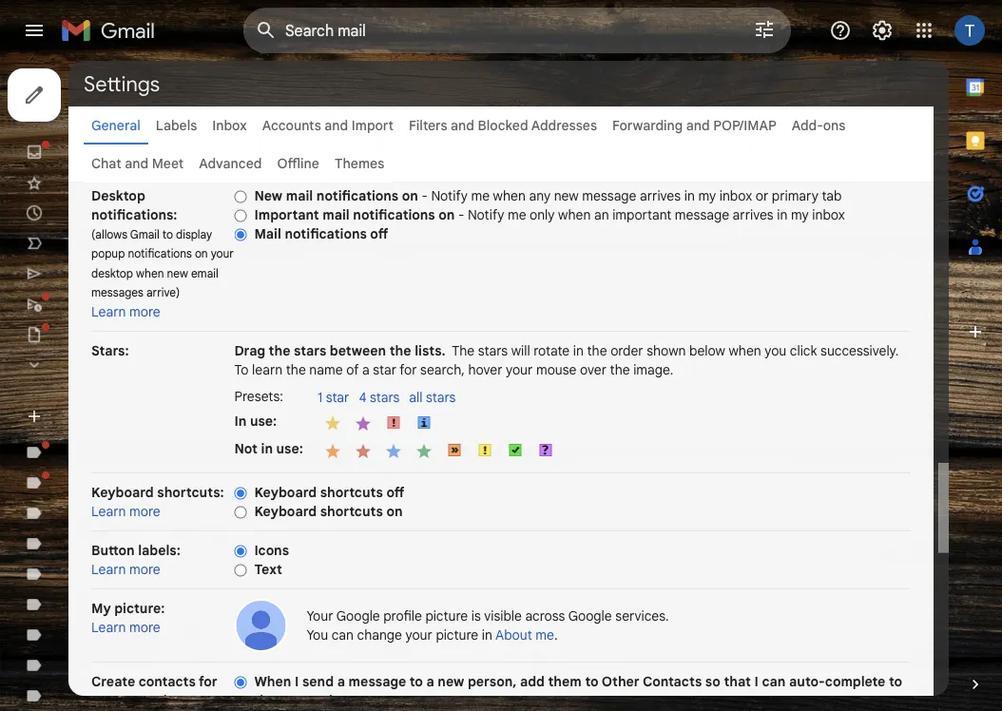 Task type: describe. For each thing, give the bounding box(es) containing it.
chat
[[91, 155, 121, 172]]

or
[[756, 187, 769, 204]]

offline link
[[277, 155, 320, 172]]

desktop
[[91, 187, 145, 204]]

notify for notify me only when an important message arrives in my inbox
[[468, 206, 505, 223]]

keyboard shortcuts: learn more
[[91, 484, 224, 520]]

themes
[[335, 155, 385, 172]]

the
[[452, 342, 475, 359]]

notifications inside desktop notifications: (allows gmail to display popup notifications on your desktop when new email messages arrive) learn more
[[128, 247, 192, 261]]

for inside create contacts for auto-complete:
[[199, 674, 218, 690]]

more inside desktop notifications: (allows gmail to display popup notifications on your desktop when new email messages arrive) learn more
[[129, 303, 160, 320]]

when inside desktop notifications: (allows gmail to display popup notifications on your desktop when new email messages arrive) learn more
[[136, 266, 164, 281]]

mail for important
[[323, 206, 350, 223]]

advanced
[[199, 155, 262, 172]]

Keyboard shortcuts off radio
[[234, 486, 247, 501]]

important
[[613, 206, 672, 223]]

learn
[[252, 362, 283, 378]]

chat and meet link
[[91, 155, 184, 172]]

- for important mail notifications on
[[458, 206, 465, 223]]

important
[[254, 206, 319, 223]]

click
[[790, 342, 818, 359]]

button
[[91, 542, 135, 559]]

across
[[526, 608, 565, 625]]

tab
[[822, 187, 842, 204]]

an
[[595, 206, 609, 223]]

and for forwarding
[[687, 117, 710, 134]]

4 stars link
[[359, 389, 409, 408]]

pop/imap
[[714, 117, 777, 134]]

learn more link for my
[[91, 619, 160, 636]]

me inside your google profile picture is visible across google services. you can change your picture in about me .
[[536, 627, 555, 644]]

0 vertical spatial picture
[[426, 608, 468, 625]]

search mail image
[[249, 13, 284, 48]]

learn more link for keyboard
[[91, 503, 160, 520]]

inbox link
[[212, 117, 247, 134]]

1 vertical spatial use:
[[276, 441, 303, 458]]

create
[[91, 674, 135, 690]]

on inside desktop notifications: (allows gmail to display popup notifications on your desktop when new email messages arrive) learn more
[[195, 247, 208, 261]]

to left other
[[585, 674, 599, 690]]

0 vertical spatial use:
[[250, 413, 277, 430]]

my
[[91, 600, 111, 617]]

that
[[724, 674, 752, 690]]

presets:
[[234, 388, 283, 405]]

Text radio
[[234, 564, 247, 578]]

your inside your google profile picture is visible across google services. you can change your picture in about me .
[[406, 627, 433, 644]]

will
[[511, 342, 531, 359]]

When I send a message to a new person, add them to Other Contacts so that I can auto-complete to them next time radio
[[234, 676, 247, 690]]

more for picture:
[[129, 619, 160, 636]]

the right learn
[[286, 362, 306, 378]]

when left an
[[559, 206, 591, 223]]

keyboard for keyboard shortcuts on
[[254, 503, 317, 520]]

import
[[352, 117, 394, 134]]

meet
[[152, 155, 184, 172]]

forwarding and pop/imap link
[[613, 117, 777, 134]]

arrive)
[[146, 286, 180, 300]]

notify for notify me when any new message arrives in my inbox or primary tab
[[431, 187, 468, 204]]

of
[[346, 362, 359, 378]]

my picture: learn more
[[91, 600, 165, 636]]

next
[[291, 693, 320, 709]]

off for mail notifications off
[[370, 225, 388, 242]]

keyboard shortcuts on
[[254, 503, 403, 520]]

when
[[254, 674, 292, 690]]

successively.
[[821, 342, 899, 359]]

picture:
[[114, 600, 165, 617]]

order
[[611, 342, 644, 359]]

1 i from the left
[[295, 674, 299, 690]]

services.
[[616, 608, 669, 625]]

change
[[357, 627, 402, 644]]

1 horizontal spatial my
[[792, 206, 809, 223]]

a inside the stars will rotate in the order shown below when you click successively. to learn the name of a star for search, hover your mouse over the image.
[[362, 362, 370, 378]]

advanced search options image
[[746, 10, 784, 49]]

mail
[[254, 225, 281, 242]]

email
[[191, 266, 219, 281]]

offline
[[277, 155, 320, 172]]

1 star link
[[318, 389, 359, 408]]

me for when
[[471, 187, 490, 204]]

mail for new
[[286, 187, 313, 204]]

Search mail text field
[[285, 21, 700, 40]]

learn inside desktop notifications: (allows gmail to display popup notifications on your desktop when new email messages arrive) learn more
[[91, 303, 126, 320]]

in inside your google profile picture is visible across google services. you can change your picture in about me .
[[482, 627, 493, 644]]

.
[[555, 627, 558, 644]]

visible
[[485, 608, 522, 625]]

forwarding and pop/imap
[[613, 117, 777, 134]]

mail notifications off
[[254, 225, 388, 242]]

stars right 4
[[370, 389, 400, 406]]

1 vertical spatial picture
[[436, 627, 479, 644]]

learn for keyboard
[[91, 503, 126, 520]]

general link
[[91, 117, 141, 134]]

lists.
[[415, 342, 446, 359]]

0 vertical spatial new
[[554, 187, 579, 204]]

to inside desktop notifications: (allows gmail to display popup notifications on your desktop when new email messages arrive) learn more
[[163, 227, 173, 242]]

themes link
[[335, 155, 385, 172]]

and for chat
[[125, 155, 149, 172]]

when left any
[[493, 187, 526, 204]]

more for shortcuts:
[[129, 503, 160, 520]]

2 horizontal spatial a
[[427, 674, 435, 690]]

messages
[[91, 286, 144, 300]]

in inside the stars will rotate in the order shown below when you click successively. to learn the name of a star for search, hover your mouse over the image.
[[573, 342, 584, 359]]

0 vertical spatial message
[[582, 187, 637, 204]]

stars inside the stars will rotate in the order shown below when you click successively. to learn the name of a star for search, hover your mouse over the image.
[[478, 342, 508, 359]]

add-ons
[[792, 117, 846, 134]]

your
[[307, 608, 333, 625]]

add-ons link
[[792, 117, 846, 134]]

1 google from the left
[[337, 608, 380, 625]]

can inside when i send a message to a new person, add them to other contacts so that i can auto-complete to them next time
[[762, 674, 786, 690]]

Icons radio
[[234, 544, 247, 559]]

off for keyboard shortcuts off
[[387, 484, 405, 501]]

in right not at the left bottom of the page
[[261, 441, 273, 458]]

icons
[[254, 542, 289, 559]]

the left lists.
[[390, 342, 412, 359]]

new
[[254, 187, 283, 204]]

to down profile on the bottom
[[410, 674, 423, 690]]

and for filters
[[451, 117, 475, 134]]

image.
[[634, 362, 674, 378]]

other
[[602, 674, 640, 690]]

0 vertical spatial them
[[548, 674, 582, 690]]

accounts
[[262, 117, 321, 134]]

settings
[[84, 70, 160, 97]]

0 horizontal spatial my
[[699, 187, 717, 204]]

new inside desktop notifications: (allows gmail to display popup notifications on your desktop when new email messages arrive) learn more
[[167, 266, 188, 281]]

is
[[472, 608, 481, 625]]

- for new mail notifications on
[[422, 187, 428, 204]]

all stars link
[[409, 389, 466, 408]]

learn for my
[[91, 619, 126, 636]]

the up learn
[[269, 342, 291, 359]]

labels:
[[138, 542, 181, 559]]

4
[[359, 389, 367, 406]]

labels
[[156, 117, 197, 134]]

to
[[234, 362, 249, 378]]

desktop
[[91, 266, 133, 281]]

your inside the stars will rotate in the order shown below when you click successively. to learn the name of a star for search, hover your mouse over the image.
[[506, 362, 533, 378]]

when i send a message to a new person, add them to other contacts so that i can auto-complete to them next time
[[254, 674, 903, 709]]

new inside when i send a message to a new person, add them to other contacts so that i can auto-complete to them next time
[[438, 674, 465, 690]]

1
[[318, 389, 323, 406]]

shown
[[647, 342, 686, 359]]

add-
[[792, 117, 824, 134]]

complete
[[826, 674, 886, 690]]

send
[[302, 674, 334, 690]]

between
[[330, 342, 386, 359]]

name
[[310, 362, 343, 378]]

0 horizontal spatial them
[[254, 693, 288, 709]]



Task type: vqa. For each thing, say whether or not it's contained in the screenshot.
Not in use:
yes



Task type: locate. For each thing, give the bounding box(es) containing it.
auto- inside when i send a message to a new person, add them to other contacts so that i can auto-complete to them next time
[[790, 674, 826, 690]]

star
[[373, 362, 397, 378], [326, 389, 350, 406]]

message
[[582, 187, 637, 204], [675, 206, 730, 223], [349, 674, 406, 690]]

0 vertical spatial off
[[370, 225, 388, 242]]

1 shortcuts from the top
[[320, 484, 383, 501]]

star right 1
[[326, 389, 350, 406]]

person,
[[468, 674, 517, 690]]

the up over
[[587, 342, 607, 359]]

1 vertical spatial off
[[387, 484, 405, 501]]

0 horizontal spatial inbox
[[720, 187, 753, 204]]

learn more link up button
[[91, 503, 160, 520]]

learn for button
[[91, 561, 126, 578]]

mail up "important"
[[286, 187, 313, 204]]

1 vertical spatial me
[[508, 206, 527, 223]]

0 vertical spatial me
[[471, 187, 490, 204]]

0 horizontal spatial can
[[332, 627, 354, 644]]

notify
[[431, 187, 468, 204], [468, 206, 505, 223]]

your down will
[[506, 362, 533, 378]]

more up labels:
[[129, 503, 160, 520]]

1 learn more link from the top
[[91, 303, 160, 320]]

i up next
[[295, 674, 299, 690]]

contacts
[[139, 674, 196, 690]]

3 learn from the top
[[91, 561, 126, 578]]

2 vertical spatial message
[[349, 674, 406, 690]]

2 i from the left
[[755, 674, 759, 690]]

2 vertical spatial your
[[406, 627, 433, 644]]

message inside when i send a message to a new person, add them to other contacts so that i can auto-complete to them next time
[[349, 674, 406, 690]]

gmail
[[130, 227, 160, 242]]

1 vertical spatial message
[[675, 206, 730, 223]]

popup
[[91, 247, 125, 261]]

for up all
[[400, 362, 417, 378]]

1 horizontal spatial -
[[458, 206, 465, 223]]

auto-
[[790, 674, 826, 690], [91, 693, 127, 709]]

when left you
[[729, 342, 762, 359]]

3 learn more link from the top
[[91, 561, 160, 578]]

message up time
[[349, 674, 406, 690]]

me for only
[[508, 206, 527, 223]]

in
[[234, 413, 247, 430]]

1 vertical spatial can
[[762, 674, 786, 690]]

learn down button
[[91, 561, 126, 578]]

0 horizontal spatial google
[[337, 608, 380, 625]]

your down profile on the bottom
[[406, 627, 433, 644]]

keyboard for keyboard shortcuts: learn more
[[91, 484, 154, 501]]

arrives
[[640, 187, 681, 204], [733, 206, 774, 223]]

settings image
[[871, 19, 894, 42]]

None search field
[[244, 8, 792, 53]]

1 vertical spatial notify
[[468, 206, 505, 223]]

keyboard for keyboard shortcuts off
[[254, 484, 317, 501]]

about
[[496, 627, 533, 644]]

New mail notifications on radio
[[234, 190, 247, 204]]

me down across
[[536, 627, 555, 644]]

not
[[234, 441, 258, 458]]

filters
[[409, 117, 448, 134]]

use: right in in the bottom of the page
[[250, 413, 277, 430]]

star up 1 star 4 stars all stars
[[373, 362, 397, 378]]

0 horizontal spatial auto-
[[91, 693, 127, 709]]

Mail notifications off radio
[[234, 228, 247, 242]]

inbox down tab
[[813, 206, 846, 223]]

1 learn from the top
[[91, 303, 126, 320]]

any
[[529, 187, 551, 204]]

0 vertical spatial mail
[[286, 187, 313, 204]]

1 horizontal spatial arrives
[[733, 206, 774, 223]]

auto- inside create contacts for auto-complete:
[[91, 693, 127, 709]]

2 horizontal spatial your
[[506, 362, 533, 378]]

filters and blocked addresses link
[[409, 117, 598, 134]]

learn more link down "messages"
[[91, 303, 160, 320]]

- left only
[[458, 206, 465, 223]]

off up keyboard shortcuts on
[[387, 484, 405, 501]]

0 vertical spatial inbox
[[720, 187, 753, 204]]

1 horizontal spatial inbox
[[813, 206, 846, 223]]

google
[[337, 608, 380, 625], [569, 608, 612, 625]]

in down visible
[[482, 627, 493, 644]]

the down order
[[610, 362, 630, 378]]

learn more link down the 'picture:'
[[91, 619, 160, 636]]

over
[[580, 362, 607, 378]]

important mail notifications on - notify me only when an important message arrives in my inbox
[[254, 206, 846, 223]]

main menu image
[[23, 19, 46, 42]]

0 vertical spatial your
[[211, 247, 234, 261]]

1 vertical spatial new
[[167, 266, 188, 281]]

inbox left or
[[720, 187, 753, 204]]

gmail image
[[61, 11, 165, 49]]

to right "gmail"
[[163, 227, 173, 242]]

more for labels:
[[129, 561, 160, 578]]

google up the change
[[337, 608, 380, 625]]

more inside my picture: learn more
[[129, 619, 160, 636]]

your up email
[[211, 247, 234, 261]]

learn more link
[[91, 303, 160, 320], [91, 503, 160, 520], [91, 561, 160, 578], [91, 619, 160, 636]]

new up important mail notifications on - notify me only when an important message arrives in my inbox in the top of the page
[[554, 187, 579, 204]]

stars:
[[91, 342, 129, 359]]

- down filters
[[422, 187, 428, 204]]

for inside the stars will rotate in the order shown below when you click successively. to learn the name of a star for search, hover your mouse over the image.
[[400, 362, 417, 378]]

stars up "name" at left
[[294, 342, 327, 359]]

1 horizontal spatial new
[[438, 674, 465, 690]]

search,
[[421, 362, 465, 378]]

0 vertical spatial shortcuts
[[320, 484, 383, 501]]

1 star 4 stars all stars
[[318, 389, 456, 406]]

keyboard shortcuts off
[[254, 484, 405, 501]]

in down primary
[[778, 206, 788, 223]]

button labels: learn more
[[91, 542, 181, 578]]

1 vertical spatial star
[[326, 389, 350, 406]]

time
[[324, 693, 353, 709]]

stars right all
[[426, 389, 456, 406]]

0 vertical spatial notify
[[431, 187, 468, 204]]

1 horizontal spatial i
[[755, 674, 759, 690]]

when
[[493, 187, 526, 204], [559, 206, 591, 223], [136, 266, 164, 281], [729, 342, 762, 359]]

in
[[685, 187, 695, 204], [778, 206, 788, 223], [573, 342, 584, 359], [261, 441, 273, 458], [482, 627, 493, 644]]

learn up button
[[91, 503, 126, 520]]

auto- right that
[[790, 674, 826, 690]]

me left only
[[508, 206, 527, 223]]

arrives up important
[[640, 187, 681, 204]]

notifications
[[317, 187, 399, 204], [353, 206, 435, 223], [285, 225, 367, 242], [128, 247, 192, 261]]

them right add
[[548, 674, 582, 690]]

notify down filters
[[431, 187, 468, 204]]

1 horizontal spatial me
[[508, 206, 527, 223]]

more down the 'picture:'
[[129, 619, 160, 636]]

for left when i send a message to a new person, add them to other contacts so that i can auto-complete to them next time option
[[199, 674, 218, 690]]

inbox
[[720, 187, 753, 204], [813, 206, 846, 223]]

and right the chat
[[125, 155, 149, 172]]

shortcuts
[[320, 484, 383, 501], [320, 503, 383, 520]]

learn down "messages"
[[91, 303, 126, 320]]

shortcuts for on
[[320, 503, 383, 520]]

auto- down create
[[91, 693, 127, 709]]

0 horizontal spatial for
[[199, 674, 218, 690]]

1 horizontal spatial can
[[762, 674, 786, 690]]

in down the forwarding and pop/imap link
[[685, 187, 695, 204]]

4 learn from the top
[[91, 619, 126, 636]]

0 horizontal spatial i
[[295, 674, 299, 690]]

more inside the button labels: learn more
[[129, 561, 160, 578]]

me left any
[[471, 187, 490, 204]]

0 vertical spatial my
[[699, 187, 717, 204]]

1 vertical spatial shortcuts
[[320, 503, 383, 520]]

shortcuts up keyboard shortcuts on
[[320, 484, 383, 501]]

0 horizontal spatial message
[[349, 674, 406, 690]]

1 horizontal spatial a
[[362, 362, 370, 378]]

drag the stars between the lists.
[[234, 342, 446, 359]]

and for accounts
[[325, 117, 348, 134]]

0 vertical spatial star
[[373, 362, 397, 378]]

a right the of in the left of the page
[[362, 362, 370, 378]]

2 horizontal spatial me
[[536, 627, 555, 644]]

drag
[[234, 342, 265, 359]]

and left the import
[[325, 117, 348, 134]]

arrives down or
[[733, 206, 774, 223]]

a left "person,"
[[427, 674, 435, 690]]

0 horizontal spatial star
[[326, 389, 350, 406]]

filters and blocked addresses
[[409, 117, 598, 134]]

new mail notifications on - notify me when any new message arrives in my inbox or primary tab
[[254, 187, 842, 204]]

use:
[[250, 413, 277, 430], [276, 441, 303, 458]]

picture image
[[234, 599, 288, 653]]

below
[[690, 342, 726, 359]]

can inside your google profile picture is visible across google services. you can change your picture in about me .
[[332, 627, 354, 644]]

4 more from the top
[[129, 619, 160, 636]]

add
[[520, 674, 545, 690]]

can right that
[[762, 674, 786, 690]]

1 horizontal spatial them
[[548, 674, 582, 690]]

rotate
[[534, 342, 570, 359]]

stars up hover on the bottom of page
[[478, 342, 508, 359]]

addresses
[[532, 117, 598, 134]]

more down labels:
[[129, 561, 160, 578]]

1 vertical spatial arrives
[[733, 206, 774, 223]]

navigation
[[0, 61, 228, 712]]

hover
[[469, 362, 503, 378]]

1 vertical spatial auto-
[[91, 693, 127, 709]]

keyboard right keyboard shortcuts off option
[[254, 484, 317, 501]]

text
[[254, 561, 282, 578]]

1 horizontal spatial auto-
[[790, 674, 826, 690]]

picture left the is
[[426, 608, 468, 625]]

advanced link
[[199, 155, 262, 172]]

keyboard up 'icons'
[[254, 503, 317, 520]]

message right important
[[675, 206, 730, 223]]

keyboard up button
[[91, 484, 154, 501]]

0 horizontal spatial new
[[167, 266, 188, 281]]

me
[[471, 187, 490, 204], [508, 206, 527, 223], [536, 627, 555, 644]]

more down the arrive)
[[129, 303, 160, 320]]

1 horizontal spatial star
[[373, 362, 397, 378]]

picture down the is
[[436, 627, 479, 644]]

support image
[[830, 19, 852, 42]]

2 shortcuts from the top
[[320, 503, 383, 520]]

learn inside the button labels: learn more
[[91, 561, 126, 578]]

1 vertical spatial your
[[506, 362, 533, 378]]

0 vertical spatial -
[[422, 187, 428, 204]]

2 google from the left
[[569, 608, 612, 625]]

when up the arrive)
[[136, 266, 164, 281]]

0 horizontal spatial arrives
[[640, 187, 681, 204]]

learn inside my picture: learn more
[[91, 619, 126, 636]]

notifications:
[[91, 206, 177, 223]]

2 vertical spatial new
[[438, 674, 465, 690]]

shortcuts for off
[[320, 484, 383, 501]]

2 more from the top
[[129, 503, 160, 520]]

keyboard inside keyboard shortcuts: learn more
[[91, 484, 154, 501]]

them down "when"
[[254, 693, 288, 709]]

when inside the stars will rotate in the order shown below when you click successively. to learn the name of a star for search, hover your mouse over the image.
[[729, 342, 762, 359]]

message up an
[[582, 187, 637, 204]]

shortcuts down keyboard shortcuts off
[[320, 503, 383, 520]]

0 horizontal spatial me
[[471, 187, 490, 204]]

notify left only
[[468, 206, 505, 223]]

2 vertical spatial me
[[536, 627, 555, 644]]

desktop notifications: (allows gmail to display popup notifications on your desktop when new email messages arrive) learn more
[[91, 187, 234, 320]]

Important mail notifications on radio
[[234, 209, 247, 223]]

to right complete
[[889, 674, 903, 690]]

learn down my
[[91, 619, 126, 636]]

3 more from the top
[[129, 561, 160, 578]]

and left pop/imap
[[687, 117, 710, 134]]

learn
[[91, 303, 126, 320], [91, 503, 126, 520], [91, 561, 126, 578], [91, 619, 126, 636]]

1 vertical spatial -
[[458, 206, 465, 223]]

1 horizontal spatial message
[[582, 187, 637, 204]]

ons
[[824, 117, 846, 134]]

2 horizontal spatial new
[[554, 187, 579, 204]]

google right across
[[569, 608, 612, 625]]

a up time
[[337, 674, 345, 690]]

mail up mail notifications off
[[323, 206, 350, 223]]

0 vertical spatial auto-
[[790, 674, 826, 690]]

0 horizontal spatial a
[[337, 674, 345, 690]]

tab list
[[949, 61, 1003, 643]]

star inside the stars will rotate in the order shown below when you click successively. to learn the name of a star for search, hover your mouse over the image.
[[373, 362, 397, 378]]

0 vertical spatial for
[[400, 362, 417, 378]]

i right that
[[755, 674, 759, 690]]

your inside desktop notifications: (allows gmail to display popup notifications on your desktop when new email messages arrive) learn more
[[211, 247, 234, 261]]

your
[[211, 247, 234, 261], [506, 362, 533, 378], [406, 627, 433, 644]]

2 learn from the top
[[91, 503, 126, 520]]

Keyboard shortcuts on radio
[[234, 505, 247, 520]]

forwarding
[[613, 117, 683, 134]]

my down primary
[[792, 206, 809, 223]]

a
[[362, 362, 370, 378], [337, 674, 345, 690], [427, 674, 435, 690]]

0 vertical spatial arrives
[[640, 187, 681, 204]]

learn more link for button
[[91, 561, 160, 578]]

0 vertical spatial can
[[332, 627, 354, 644]]

1 horizontal spatial mail
[[323, 206, 350, 223]]

chat and meet
[[91, 155, 184, 172]]

1 vertical spatial them
[[254, 693, 288, 709]]

display
[[176, 227, 212, 242]]

learn more link down button
[[91, 561, 160, 578]]

2 learn more link from the top
[[91, 503, 160, 520]]

the stars will rotate in the order shown below when you click successively. to learn the name of a star for search, hover your mouse over the image.
[[234, 342, 899, 378]]

new up the arrive)
[[167, 266, 188, 281]]

you
[[307, 627, 328, 644]]

create contacts for auto-complete:
[[91, 674, 218, 709]]

keyboard
[[91, 484, 154, 501], [254, 484, 317, 501], [254, 503, 317, 520]]

more inside keyboard shortcuts: learn more
[[129, 503, 160, 520]]

only
[[530, 206, 555, 223]]

1 more from the top
[[129, 303, 160, 320]]

and right filters
[[451, 117, 475, 134]]

1 vertical spatial for
[[199, 674, 218, 690]]

1 horizontal spatial your
[[406, 627, 433, 644]]

0 horizontal spatial -
[[422, 187, 428, 204]]

1 vertical spatial inbox
[[813, 206, 846, 223]]

learn inside keyboard shortcuts: learn more
[[91, 503, 126, 520]]

mail
[[286, 187, 313, 204], [323, 206, 350, 223]]

general
[[91, 117, 141, 134]]

0 horizontal spatial your
[[211, 247, 234, 261]]

mouse
[[536, 362, 577, 378]]

can right you
[[332, 627, 354, 644]]

my left or
[[699, 187, 717, 204]]

in up over
[[573, 342, 584, 359]]

new left "person,"
[[438, 674, 465, 690]]

shortcuts:
[[157, 484, 224, 501]]

1 vertical spatial mail
[[323, 206, 350, 223]]

contacts
[[643, 674, 702, 690]]

1 vertical spatial my
[[792, 206, 809, 223]]

1 horizontal spatial google
[[569, 608, 612, 625]]

2 horizontal spatial message
[[675, 206, 730, 223]]

off down themes link
[[370, 225, 388, 242]]

0 horizontal spatial mail
[[286, 187, 313, 204]]

4 learn more link from the top
[[91, 619, 160, 636]]

about me link
[[496, 627, 555, 644]]

1 horizontal spatial for
[[400, 362, 417, 378]]

(allows
[[91, 227, 127, 242]]

use: right not at the left bottom of the page
[[276, 441, 303, 458]]



